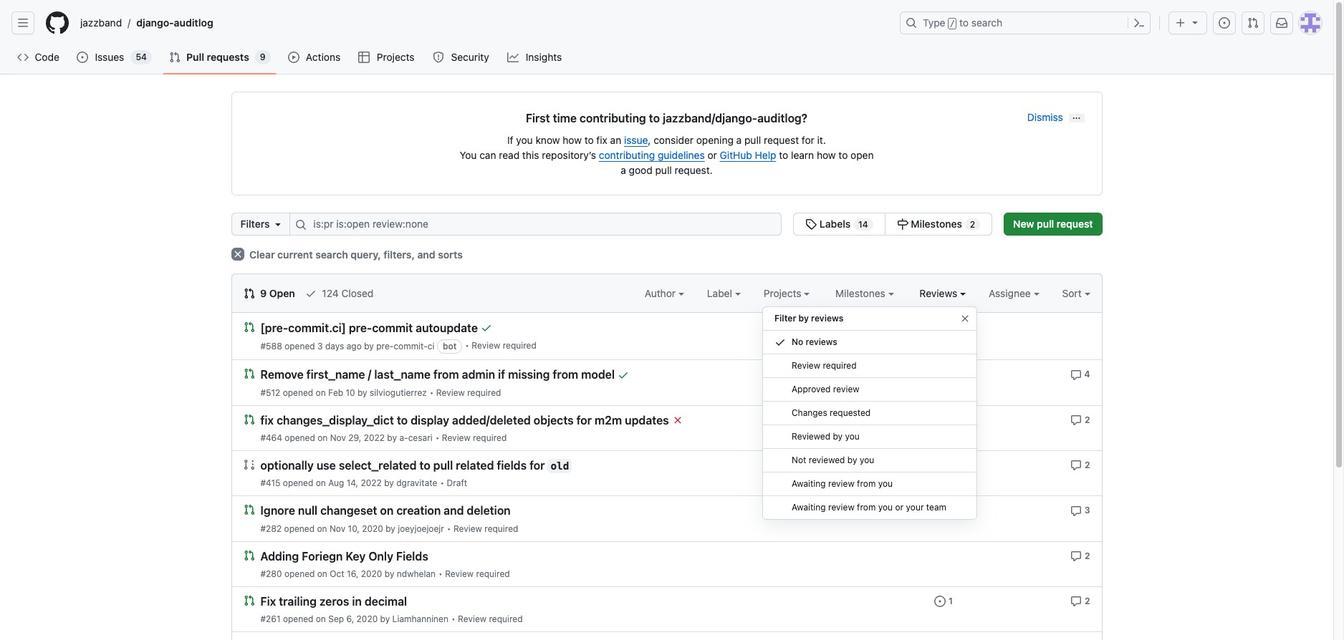 Task type: describe. For each thing, give the bounding box(es) containing it.
review required link up changes requested link
[[763, 355, 977, 378]]

open pull request image for [pre-
[[243, 322, 255, 333]]

changes requested
[[792, 408, 871, 418]]

added/deleted
[[452, 414, 531, 427]]

table image
[[359, 52, 370, 63]]

#415
[[260, 478, 281, 489]]

homepage image
[[46, 11, 69, 34]]

django-auditlog link
[[131, 11, 219, 34]]

review down 11 / 11 checks ok image
[[472, 341, 500, 351]]

[pre-
[[260, 322, 288, 335]]

3 2 link from the top
[[1071, 549, 1090, 562]]

dgravitate link
[[396, 478, 437, 489]]

on inside adding foriegn key only fields #280             opened on oct 16, 2020 by ndwhelan • review required
[[317, 569, 327, 580]]

jazzband / django-auditlog
[[80, 16, 213, 29]]

open
[[851, 149, 874, 161]]

you for awaiting review from you
[[878, 479, 893, 489]]

filters button
[[231, 213, 291, 236]]

dismiss ...
[[1027, 111, 1081, 123]]

open
[[269, 287, 295, 300]]

0 horizontal spatial pre-
[[349, 322, 372, 335]]

issues
[[95, 51, 124, 63]]

approved review link
[[763, 378, 977, 402]]

pull inside to learn how to open a good pull request.
[[655, 164, 672, 176]]

review for approved review
[[833, 384, 860, 395]]

Search all issues text field
[[290, 213, 782, 236]]

can
[[480, 149, 496, 161]]

you inside reviewed by you link
[[845, 431, 860, 442]]

in
[[352, 596, 362, 608]]

current
[[277, 249, 313, 261]]

shield image
[[433, 52, 444, 63]]

read
[[499, 149, 520, 161]]

to left open
[[839, 149, 848, 161]]

9 for 9
[[260, 52, 266, 62]]

ago
[[347, 341, 362, 352]]

0 horizontal spatial how
[[563, 134, 582, 146]]

to right type
[[960, 16, 969, 29]]

comment image for fields
[[1071, 460, 1082, 472]]

0 horizontal spatial or
[[708, 149, 717, 161]]

code image
[[17, 52, 29, 63]]

check image
[[775, 337, 786, 348]]

required inside fix trailing zeros in decimal #261             opened on sep 6, 2020 by liamhanninen • review required
[[489, 614, 523, 625]]

select_related
[[339, 459, 417, 472]]

labels 14
[[817, 218, 868, 230]]

decimal
[[365, 596, 407, 608]]

commit-
[[394, 341, 428, 352]]

request.
[[675, 164, 713, 176]]

key
[[346, 550, 366, 563]]

comment image for opened
[[1071, 596, 1082, 608]]

2 for fix changes_display_dict to display added/deleted objects for m2m updates
[[1085, 415, 1090, 425]]

aug
[[328, 478, 344, 489]]

sort button
[[1062, 286, 1090, 301]]

by inside not reviewed by you link
[[848, 455, 857, 466]]

notifications image
[[1276, 17, 1288, 29]]

play image
[[288, 52, 299, 63]]

0 vertical spatial contributing
[[580, 112, 646, 125]]

filter by reviews
[[775, 313, 844, 324]]

2020 for only
[[361, 569, 382, 580]]

code
[[35, 51, 59, 63]]

model
[[581, 369, 615, 382]]

milestones button
[[836, 286, 894, 301]]

2 link for fix trailing zeros in decimal
[[1071, 595, 1090, 608]]

0 horizontal spatial 3
[[317, 341, 323, 352]]

by right filter
[[799, 313, 809, 324]]

objects
[[534, 414, 574, 427]]

2020 for in
[[357, 614, 378, 625]]

first time contributing to jazzband/django-auditlog?
[[526, 112, 808, 125]]

opened inside fix trailing zeros in decimal #261             opened on sep 6, 2020 by liamhanninen • review required
[[283, 614, 313, 625]]

2 for fix trailing zeros in decimal
[[1085, 596, 1090, 607]]

a-cesari link
[[399, 433, 433, 443]]

closed
[[341, 287, 374, 300]]

#464             opened on nov 29, 2022 by a-cesari • review required
[[260, 433, 507, 443]]

type / to search
[[923, 16, 1003, 29]]

by inside optionally use select_related to pull related fields for old #415             opened on aug 14, 2022 by dgravitate • draft
[[384, 478, 394, 489]]

review down fix changes_display_dict to display added/deleted objects for m2m updates
[[442, 433, 471, 443]]

• down remove first_name / last_name from admin if missing from model
[[430, 387, 434, 398]]

to up a- on the bottom left of page
[[397, 414, 408, 427]]

2 inside 'milestones 2'
[[970, 219, 975, 230]]

optionally
[[260, 459, 314, 472]]

8 / 8 checks ok image
[[618, 369, 629, 381]]

clear
[[249, 249, 275, 261]]

reviews button
[[920, 286, 966, 301]]

1 link for fix trailing zeros in decimal
[[934, 595, 953, 608]]

draft
[[447, 478, 467, 489]]

missing
[[508, 369, 550, 382]]

silviogutierrez
[[370, 387, 427, 398]]

commit
[[372, 322, 413, 335]]

by inside fix trailing zeros in decimal #261             opened on sep 6, 2020 by liamhanninen • review required
[[380, 614, 390, 625]]

awaiting for awaiting review from you
[[792, 479, 826, 489]]

• right cesari
[[435, 433, 439, 443]]

2020 inside ignore null changeset on creation and deletion #282             opened on nov 10, 2020 by joeyjoejoejr • review required
[[362, 523, 383, 534]]

pull
[[186, 51, 204, 63]]

projects link
[[353, 47, 421, 68]]

label button
[[707, 286, 741, 301]]

new pull request link
[[1004, 213, 1102, 236]]

milestone image
[[897, 219, 908, 230]]

pull right new
[[1037, 218, 1054, 230]]

review for awaiting review from you or your team
[[828, 502, 855, 513]]

0 vertical spatial projects
[[377, 51, 415, 63]]

bot
[[443, 341, 457, 352]]

fields
[[396, 550, 428, 563]]

and for creation
[[444, 505, 464, 518]]

from down 'awaiting review from you' link
[[857, 502, 876, 513]]

changes_display_dict
[[277, 414, 394, 427]]

2 link for fix changes_display_dict to display added/deleted objects for m2m updates
[[1071, 413, 1090, 426]]

from down not reviewed by you link
[[857, 479, 876, 489]]

1 vertical spatial search
[[315, 249, 348, 261]]

• review required
[[465, 341, 537, 351]]

review required link for liamhanninen
[[458, 614, 523, 625]]

to up ,
[[649, 112, 660, 125]]

on left feb
[[316, 387, 326, 398]]

git pull request image inside "9 open" link
[[243, 288, 255, 300]]

by inside adding foriegn key only fields #280             opened on oct 16, 2020 by ndwhelan • review required
[[385, 569, 394, 580]]

2022 inside optionally use select_related to pull related fields for old #415             opened on aug 14, 2022 by dgravitate • draft
[[361, 478, 382, 489]]

open pull request image for remove first_name / last_name from admin if missing from model
[[243, 369, 255, 380]]

fix trailing zeros in decimal #261             opened on sep 6, 2020 by liamhanninen • review required
[[260, 596, 523, 625]]

open pull request element for adding foriegn key only fields
[[243, 549, 255, 561]]

open pull request element for fix changes_display_dict to display added/deleted objects for m2m updates
[[243, 413, 255, 425]]

you for awaiting review from you or your team
[[878, 502, 893, 513]]

team
[[926, 502, 947, 513]]

1 link for remove first_name / last_name from admin if missing from model
[[934, 368, 953, 381]]

pull inside optionally use select_related to pull related fields for old #415             opened on aug 14, 2022 by dgravitate • draft
[[433, 459, 453, 472]]

list containing jazzband
[[75, 11, 891, 34]]

security link
[[427, 47, 496, 68]]

type
[[923, 16, 945, 29]]

django-
[[136, 16, 174, 29]]

changes
[[792, 408, 827, 418]]

9 for 9 open
[[260, 287, 267, 300]]

github help link
[[720, 149, 776, 161]]

fix trailing zeros in decimal link
[[260, 596, 407, 608]]

triangle down image
[[273, 219, 284, 230]]

opened inside optionally use select_related to pull related fields for old #415             opened on aug 14, 2022 by dgravitate • draft
[[283, 478, 313, 489]]

review inside adding foriegn key only fields #280             opened on oct 16, 2020 by ndwhelan • review required
[[445, 569, 474, 580]]

1 horizontal spatial a
[[736, 134, 742, 146]]

ndwhelan
[[397, 569, 436, 580]]

a-
[[399, 433, 408, 443]]

reviews
[[920, 287, 960, 300]]

git pull request image
[[1247, 17, 1259, 29]]

3 open pull request image from the top
[[243, 505, 255, 516]]

opened down commit.ci] in the bottom left of the page
[[285, 341, 315, 352]]

opened inside ignore null changeset on creation and deletion #282             opened on nov 10, 2020 by joeyjoejoejr • review required
[[284, 523, 315, 534]]

1 for fix trailing zeros in decimal
[[949, 596, 953, 607]]

0 vertical spatial search
[[972, 16, 1003, 29]]

16,
[[347, 569, 359, 580]]

assignee
[[989, 287, 1034, 300]]

remove first_name / last_name from admin if missing from model link
[[260, 369, 615, 382]]

query,
[[351, 249, 381, 261]]

ndwhelan link
[[397, 569, 436, 580]]

#512             opened on feb 10 by silviogutierrez • review required
[[260, 387, 501, 398]]

1 vertical spatial reviews
[[806, 337, 837, 348]]

/ for type
[[950, 19, 955, 29]]

awaiting for awaiting review from you or your team
[[792, 502, 826, 513]]

from left model
[[553, 369, 578, 382]]

time
[[553, 112, 577, 125]]

0 vertical spatial nov
[[330, 433, 346, 443]]

#588             opened 3 days ago by pre-commit-ci
[[260, 341, 435, 352]]

milestones for milestones
[[836, 287, 888, 300]]

admin
[[462, 369, 495, 382]]

close menu image
[[959, 313, 971, 325]]

by right 10
[[358, 387, 367, 398]]

filter
[[775, 313, 796, 324]]

by left a- on the bottom left of page
[[387, 433, 397, 443]]

reviewed by you link
[[763, 426, 977, 449]]

author button
[[645, 286, 684, 301]]

opened right #464
[[285, 433, 315, 443]]

zeros
[[319, 596, 349, 608]]

days
[[325, 341, 344, 352]]

if
[[507, 134, 513, 146]]

open pull request image for fix trailing zeros in decimal
[[243, 595, 255, 607]]

10,
[[348, 523, 360, 534]]

open pull request image for adding foriegn key only fields
[[243, 550, 255, 561]]

draft pull request element
[[243, 459, 255, 471]]

fix changes_display_dict to display added/deleted objects for m2m updates
[[260, 414, 669, 427]]

tag image
[[806, 219, 817, 230]]

jazzband link
[[75, 11, 128, 34]]

on left the creation
[[380, 505, 394, 518]]

draft link
[[447, 478, 467, 489]]



Task type: locate. For each thing, give the bounding box(es) containing it.
you down 'awaiting review from you' link
[[878, 502, 893, 513]]

open pull request element left remove
[[243, 368, 255, 380]]

pull up github help link
[[744, 134, 761, 146]]

0 vertical spatial for
[[802, 134, 815, 146]]

#280
[[260, 569, 282, 580]]

plus image
[[1175, 17, 1187, 29]]

how up "repository's"
[[563, 134, 582, 146]]

or left your
[[895, 502, 904, 513]]

git pull request image left pull
[[169, 52, 181, 63]]

0 horizontal spatial for
[[530, 459, 545, 472]]

actions
[[306, 51, 340, 63]]

contributing up an
[[580, 112, 646, 125]]

2 vertical spatial open pull request image
[[243, 595, 255, 607]]

opened down trailing
[[283, 614, 313, 625]]

review required link right liamhanninen link
[[458, 614, 523, 625]]

this
[[522, 149, 539, 161]]

open pull request image
[[243, 369, 255, 380], [243, 550, 255, 561], [243, 595, 255, 607]]

review for awaiting review from you
[[828, 479, 855, 489]]

comment image
[[1071, 551, 1082, 562]]

open pull request image left fix
[[243, 595, 255, 607]]

opened down null
[[284, 523, 315, 534]]

3
[[317, 341, 323, 352], [1085, 505, 1090, 516]]

1 vertical spatial or
[[895, 502, 904, 513]]

3 open pull request image from the top
[[243, 595, 255, 607]]

2 link down 4 link
[[1071, 413, 1090, 426]]

6,
[[346, 614, 354, 625]]

9
[[260, 52, 266, 62], [260, 287, 267, 300]]

1 vertical spatial pre-
[[376, 341, 394, 352]]

required inside ignore null changeset on creation and deletion #282             opened on nov 10, 2020 by joeyjoejoejr • review required
[[485, 523, 518, 534]]

0 horizontal spatial a
[[621, 164, 626, 176]]

review inside fix trailing zeros in decimal #261             opened on sep 6, 2020 by liamhanninen • review required
[[458, 614, 487, 625]]

adding
[[260, 550, 299, 563]]

• inside optionally use select_related to pull related fields for old #415             opened on aug 14, 2022 by dgravitate • draft
[[440, 478, 444, 489]]

open pull request element left fix
[[243, 595, 255, 607]]

open pull request element up the draft pull request element
[[243, 413, 255, 425]]

requested
[[830, 408, 871, 418]]

[pre-commit.ci] pre-commit autoupdate
[[260, 322, 478, 335]]

1 vertical spatial a
[[621, 164, 626, 176]]

on down changes_display_dict
[[318, 433, 328, 443]]

0 horizontal spatial milestones
[[836, 287, 888, 300]]

9 left play icon
[[260, 52, 266, 62]]

how
[[563, 134, 582, 146], [817, 149, 836, 161]]

by inside reviewed by you link
[[833, 431, 843, 442]]

not reviewed by you link
[[763, 449, 977, 473]]

for left m2m
[[577, 414, 592, 427]]

2 open pull request image from the top
[[243, 550, 255, 561]]

0 horizontal spatial git pull request image
[[169, 52, 181, 63]]

2 link down 3 link
[[1071, 549, 1090, 562]]

0 horizontal spatial search
[[315, 249, 348, 261]]

0 horizontal spatial projects
[[377, 51, 415, 63]]

on left sep
[[316, 614, 326, 625]]

related
[[456, 459, 494, 472]]

2 horizontal spatial for
[[802, 134, 815, 146]]

open pull request element left [pre-
[[243, 321, 255, 333]]

feb
[[328, 387, 343, 398]]

and inside ignore null changeset on creation and deletion #282             opened on nov 10, 2020 by joeyjoejoejr • review required
[[444, 505, 464, 518]]

remove first_name / last_name from admin if missing from model
[[260, 369, 615, 382]]

3 open pull request element from the top
[[243, 413, 255, 425]]

review required link right ndwhelan 'link'
[[445, 569, 510, 580]]

1 horizontal spatial for
[[577, 414, 592, 427]]

awaiting review from you or your team
[[792, 502, 947, 513]]

0 vertical spatial git pull request image
[[169, 52, 181, 63]]

on inside optionally use select_related to pull related fields for old #415             opened on aug 14, 2022 by dgravitate • draft
[[316, 478, 326, 489]]

2 horizontal spatial /
[[950, 19, 955, 29]]

0 vertical spatial 9
[[260, 52, 266, 62]]

/ inside jazzband / django-auditlog
[[128, 17, 131, 29]]

on down null
[[317, 523, 327, 534]]

1 / 6 checks ok image
[[672, 415, 683, 426]]

review required link for pre-commit-ci
[[472, 341, 537, 351]]

2020 inside fix trailing zeros in decimal #261             opened on sep 6, 2020 by liamhanninen • review required
[[357, 614, 378, 625]]

pull
[[744, 134, 761, 146], [655, 164, 672, 176], [1037, 218, 1054, 230], [433, 459, 453, 472]]

deletion
[[467, 505, 511, 518]]

1 vertical spatial 1 link
[[934, 595, 953, 608]]

open pull request image left ignore
[[243, 505, 255, 516]]

graph image
[[507, 52, 519, 63]]

auditlog
[[174, 16, 213, 29]]

open pull request image
[[243, 322, 255, 333], [243, 414, 255, 425], [243, 505, 255, 516]]

2 2 link from the top
[[1071, 459, 1090, 472]]

open pull request element for remove first_name / last_name from admin if missing from model
[[243, 368, 255, 380]]

1 vertical spatial 3
[[1085, 505, 1090, 516]]

/ right type
[[950, 19, 955, 29]]

1 horizontal spatial request
[[1057, 218, 1093, 230]]

6 open pull request element from the top
[[243, 595, 255, 607]]

2 open pull request element from the top
[[243, 368, 255, 380]]

author
[[645, 287, 678, 300]]

new
[[1013, 218, 1034, 230]]

by inside ignore null changeset on creation and deletion #282             opened on nov 10, 2020 by joeyjoejoejr • review required
[[386, 523, 395, 534]]

1 vertical spatial contributing
[[599, 149, 655, 161]]

fix
[[596, 134, 608, 146], [260, 414, 274, 427]]

2020 right the 6,
[[357, 614, 378, 625]]

reviewed
[[792, 431, 830, 442]]

open pull request element left adding
[[243, 549, 255, 561]]

cesari
[[408, 433, 433, 443]]

Issues search field
[[290, 213, 782, 236]]

0 vertical spatial awaiting
[[792, 479, 826, 489]]

1 vertical spatial git pull request image
[[243, 288, 255, 300]]

review inside approved review "link"
[[833, 384, 860, 395]]

review right liamhanninen link
[[458, 614, 487, 625]]

1 vertical spatial and
[[444, 505, 464, 518]]

on inside fix trailing zeros in decimal #261             opened on sep 6, 2020 by liamhanninen • review required
[[316, 614, 326, 625]]

sorts
[[438, 249, 463, 261]]

0 vertical spatial a
[[736, 134, 742, 146]]

2 awaiting from the top
[[792, 502, 826, 513]]

1 horizontal spatial and
[[444, 505, 464, 518]]

opened inside adding foriegn key only fields #280             opened on oct 16, 2020 by ndwhelan • review required
[[284, 569, 315, 580]]

• right liamhanninen link
[[451, 614, 455, 625]]

opened down optionally
[[283, 478, 313, 489]]

open pull request element
[[243, 321, 255, 333], [243, 368, 255, 380], [243, 413, 255, 425], [243, 504, 255, 516], [243, 549, 255, 561], [243, 595, 255, 607]]

display
[[411, 414, 449, 427]]

0 vertical spatial 2022
[[364, 433, 385, 443]]

nov left 10,
[[330, 523, 346, 534]]

git pull request image
[[169, 52, 181, 63], [243, 288, 255, 300]]

1 1 from the top
[[949, 369, 953, 380]]

2020 inside adding foriegn key only fields #280             opened on oct 16, 2020 by ndwhelan • review required
[[361, 569, 382, 580]]

you inside awaiting review from you or your team link
[[878, 502, 893, 513]]

/
[[128, 17, 131, 29], [950, 19, 955, 29], [368, 369, 371, 382]]

you for not reviewed by you
[[860, 455, 874, 466]]

from down bot
[[433, 369, 459, 382]]

search
[[972, 16, 1003, 29], [315, 249, 348, 261]]

11 / 11 checks ok image
[[481, 323, 492, 334]]

comment image
[[1070, 369, 1082, 381], [1071, 415, 1082, 426], [1071, 460, 1082, 472], [1070, 506, 1082, 517], [1071, 596, 1082, 608]]

a inside to learn how to open a good pull request.
[[621, 164, 626, 176]]

m2m
[[595, 414, 622, 427]]

commit.ci]
[[288, 322, 346, 335]]

1 vertical spatial milestones
[[836, 287, 888, 300]]

1 vertical spatial 2022
[[361, 478, 382, 489]]

review required link for a-cesari
[[442, 433, 507, 443]]

milestones for milestones 2
[[911, 218, 962, 230]]

1 2 link from the top
[[1071, 413, 1090, 426]]

optionally use select_related to pull related fields for old #415             opened on aug 14, 2022 by dgravitate • draft
[[260, 459, 569, 489]]

open pull request element for [pre-commit.ci] pre-commit autoupdate
[[243, 321, 255, 333]]

for left old
[[530, 459, 545, 472]]

fix
[[260, 596, 276, 608]]

0 vertical spatial open pull request image
[[243, 369, 255, 380]]

fix up #464
[[260, 414, 274, 427]]

by right ago on the left of page
[[364, 341, 374, 352]]

review down deletion on the bottom left
[[453, 523, 482, 534]]

0 vertical spatial 3
[[317, 341, 323, 352]]

review right ndwhelan 'link'
[[445, 569, 474, 580]]

issue element
[[793, 213, 992, 236]]

0 horizontal spatial /
[[128, 17, 131, 29]]

1 horizontal spatial or
[[895, 502, 904, 513]]

list
[[75, 11, 891, 34]]

/ for jazzband
[[128, 17, 131, 29]]

you down reviewed by you link
[[860, 455, 874, 466]]

2020 right 10,
[[362, 523, 383, 534]]

review required
[[792, 360, 857, 371]]

milestones inside popup button
[[836, 287, 888, 300]]

milestones inside the issue element
[[911, 218, 962, 230]]

on left the oct
[[317, 569, 327, 580]]

oct
[[330, 569, 344, 580]]

0 vertical spatial and
[[417, 249, 435, 261]]

1 vertical spatial 1
[[949, 596, 953, 607]]

you down not reviewed by you link
[[878, 479, 893, 489]]

1 horizontal spatial search
[[972, 16, 1003, 29]]

0 horizontal spatial request
[[764, 134, 799, 146]]

security
[[451, 51, 489, 63]]

open pull request image left adding
[[243, 550, 255, 561]]

open pull request image for fix
[[243, 414, 255, 425]]

comment image left the 4
[[1070, 369, 1082, 381]]

0 vertical spatial milestones
[[911, 218, 962, 230]]

#588
[[260, 341, 282, 352]]

comment image up 3 link
[[1071, 460, 1082, 472]]

fix left an
[[596, 134, 608, 146]]

open pull request image left remove
[[243, 369, 255, 380]]

1 horizontal spatial git pull request image
[[243, 288, 255, 300]]

• right the joeyjoejoejr link
[[447, 523, 451, 534]]

you inside not reviewed by you link
[[860, 455, 874, 466]]

review inside 'awaiting review from you' link
[[828, 479, 855, 489]]

0 vertical spatial or
[[708, 149, 717, 161]]

review required link down admin
[[436, 387, 501, 398]]

1 open pull request image from the top
[[243, 369, 255, 380]]

how inside to learn how to open a good pull request.
[[817, 149, 836, 161]]

comment image up comment image
[[1070, 506, 1082, 517]]

• left draft
[[440, 478, 444, 489]]

4 open pull request element from the top
[[243, 504, 255, 516]]

0 horizontal spatial and
[[417, 249, 435, 261]]

pre- up ago on the left of page
[[349, 322, 372, 335]]

comment image for deletion
[[1070, 506, 1082, 517]]

/ up #512             opened on feb 10 by silviogutierrez • review required
[[368, 369, 371, 382]]

menu
[[762, 301, 977, 532]]

10
[[346, 387, 355, 398]]

1 vertical spatial request
[[1057, 218, 1093, 230]]

#282
[[260, 523, 282, 534]]

review down the not reviewed by you
[[828, 479, 855, 489]]

124
[[322, 287, 339, 300]]

...
[[1072, 111, 1081, 121]]

command palette image
[[1134, 17, 1145, 29]]

pull down "contributing guidelines" link
[[655, 164, 672, 176]]

review required link
[[472, 341, 537, 351], [763, 355, 977, 378], [436, 387, 501, 398], [442, 433, 507, 443], [453, 523, 518, 534], [445, 569, 510, 580], [458, 614, 523, 625]]

1 vertical spatial open pull request image
[[243, 550, 255, 561]]

1 vertical spatial 2020
[[361, 569, 382, 580]]

to
[[960, 16, 969, 29], [649, 112, 660, 125], [584, 134, 594, 146], [779, 149, 788, 161], [839, 149, 848, 161], [397, 414, 408, 427], [419, 459, 430, 472]]

0 vertical spatial pre-
[[349, 322, 372, 335]]

awaiting review from you or your team link
[[763, 497, 977, 520]]

nov
[[330, 433, 346, 443], [330, 523, 346, 534]]

review required link for silviogutierrez
[[436, 387, 501, 398]]

2 link up 3 link
[[1071, 459, 1090, 472]]

0 vertical spatial request
[[764, 134, 799, 146]]

and left sorts
[[417, 249, 435, 261]]

required inside adding foriegn key only fields #280             opened on oct 16, 2020 by ndwhelan • review required
[[476, 569, 510, 580]]

review inside ignore null changeset on creation and deletion #282             opened on nov 10, 2020 by joeyjoejoejr • review required
[[453, 523, 482, 534]]

1 vertical spatial review
[[828, 479, 855, 489]]

review required link for ndwhelan
[[445, 569, 510, 580]]

open pull request image left [pre-
[[243, 322, 255, 333]]

1 vertical spatial how
[[817, 149, 836, 161]]

on left aug
[[316, 478, 326, 489]]

or inside awaiting review from you or your team link
[[895, 502, 904, 513]]

comment image down 4 link
[[1071, 415, 1082, 426]]

on
[[316, 387, 326, 398], [318, 433, 328, 443], [316, 478, 326, 489], [380, 505, 394, 518], [317, 523, 327, 534], [317, 569, 327, 580], [316, 614, 326, 625]]

fields
[[497, 459, 527, 472]]

an
[[610, 134, 621, 146]]

2 link for optionally use select_related to pull related fields for
[[1071, 459, 1090, 472]]

github
[[720, 149, 752, 161]]

0 horizontal spatial fix
[[260, 414, 274, 427]]

clear current search query, filters, and sorts link
[[231, 248, 463, 261]]

a
[[736, 134, 742, 146], [621, 164, 626, 176]]

to right help
[[779, 149, 788, 161]]

learn
[[791, 149, 814, 161]]

1 vertical spatial awaiting
[[792, 502, 826, 513]]

• inside ignore null changeset on creation and deletion #282             opened on nov 10, 2020 by joeyjoejoejr • review required
[[447, 523, 451, 534]]

review up the requested
[[833, 384, 860, 395]]

you
[[460, 149, 477, 161]]

actions link
[[282, 47, 347, 68]]

review down awaiting review from you
[[828, 502, 855, 513]]

2 1 from the top
[[949, 596, 953, 607]]

request
[[764, 134, 799, 146], [1057, 218, 1093, 230]]

none search field containing filters
[[231, 213, 992, 236]]

by down decimal
[[380, 614, 390, 625]]

#464
[[260, 433, 282, 443]]

contributing guidelines link
[[599, 149, 705, 161]]

5 open pull request element from the top
[[243, 549, 255, 561]]

0 vertical spatial 1 link
[[934, 368, 953, 381]]

projects
[[377, 51, 415, 63], [764, 287, 804, 300]]

awaiting down not
[[792, 479, 826, 489]]

1 horizontal spatial /
[[368, 369, 371, 382]]

triangle down image
[[1189, 16, 1201, 28]]

opened down adding
[[284, 569, 315, 580]]

review down remove first_name / last_name from admin if missing from model
[[436, 387, 465, 398]]

1 horizontal spatial projects
[[764, 287, 804, 300]]

open pull request element for fix trailing zeros in decimal
[[243, 595, 255, 607]]

adding foriegn key only fields #280             opened on oct 16, 2020 by ndwhelan • review required
[[260, 550, 510, 580]]

jazzband
[[80, 16, 122, 29]]

ignore null changeset on creation and deletion #282             opened on nov 10, 2020 by joeyjoejoejr • review required
[[260, 505, 518, 534]]

1 horizontal spatial how
[[817, 149, 836, 161]]

2 vertical spatial 2020
[[357, 614, 378, 625]]

review required link down 11 / 11 checks ok image
[[472, 341, 537, 351]]

review up approved
[[792, 360, 820, 371]]

1 vertical spatial fix
[[260, 414, 274, 427]]

opened down remove
[[283, 387, 313, 398]]

and down draft
[[444, 505, 464, 518]]

1 horizontal spatial 3
[[1085, 505, 1090, 516]]

you inside 'awaiting review from you' link
[[878, 479, 893, 489]]

• inside fix trailing zeros in decimal #261             opened on sep 6, 2020 by liamhanninen • review required
[[451, 614, 455, 625]]

x image
[[231, 248, 244, 261]]

check image
[[305, 288, 316, 300]]

4 2 link from the top
[[1071, 595, 1090, 608]]

comment image inside 3 link
[[1070, 506, 1082, 517]]

projects inside popup button
[[764, 287, 804, 300]]

to inside optionally use select_related to pull related fields for old #415             opened on aug 14, 2022 by dgravitate • draft
[[419, 459, 430, 472]]

pre-
[[349, 322, 372, 335], [376, 341, 394, 352]]

0 vertical spatial fix
[[596, 134, 608, 146]]

search image
[[296, 219, 307, 231]]

opened
[[285, 341, 315, 352], [283, 387, 313, 398], [285, 433, 315, 443], [283, 478, 313, 489], [284, 523, 315, 534], [284, 569, 315, 580], [283, 614, 313, 625]]

reviewed by you
[[792, 431, 860, 442]]

request right new
[[1057, 218, 1093, 230]]

you down the requested
[[845, 431, 860, 442]]

review required link for joeyjoejoejr
[[453, 523, 518, 534]]

know
[[536, 134, 560, 146]]

updates
[[625, 414, 669, 427]]

to up dgravitate link
[[419, 459, 430, 472]]

1 vertical spatial for
[[577, 414, 592, 427]]

to up "repository's"
[[584, 134, 594, 146]]

2 vertical spatial review
[[828, 502, 855, 513]]

comment image inside 4 link
[[1070, 369, 1082, 381]]

review required link down deletion on the bottom left
[[453, 523, 518, 534]]

nov inside ignore null changeset on creation and deletion #282             opened on nov 10, 2020 by joeyjoejoejr • review required
[[330, 523, 346, 534]]

git pull request image left 9 open
[[243, 288, 255, 300]]

1 vertical spatial open pull request image
[[243, 414, 255, 425]]

1 open pull request element from the top
[[243, 321, 255, 333]]

it.
[[817, 134, 826, 146]]

2 vertical spatial open pull request image
[[243, 505, 255, 516]]

nov left the 29,
[[330, 433, 346, 443]]

2 open pull request image from the top
[[243, 414, 255, 425]]

open pull request element for ignore null changeset on creation and deletion
[[243, 504, 255, 516]]

no
[[792, 337, 803, 348]]

0 vertical spatial review
[[833, 384, 860, 395]]

0 vertical spatial reviews
[[811, 313, 844, 324]]

1 vertical spatial projects
[[764, 287, 804, 300]]

9 left the open
[[260, 287, 267, 300]]

/ left the django-
[[128, 17, 131, 29]]

2 for optionally use select_related to pull related fields for
[[1085, 460, 1090, 471]]

1 1 link from the top
[[934, 368, 953, 381]]

0 vertical spatial 1
[[949, 369, 953, 380]]

None search field
[[231, 213, 992, 236]]

review inside awaiting review from you or your team link
[[828, 502, 855, 513]]

review required link down fix changes_display_dict to display added/deleted objects for m2m updates link
[[442, 433, 507, 443]]

2 vertical spatial for
[[530, 459, 545, 472]]

/ inside type / to search
[[950, 19, 955, 29]]

by down select_related
[[384, 478, 394, 489]]

jazzband/django-
[[663, 112, 757, 125]]

draft pull request image
[[243, 459, 255, 471]]

• right ndwhelan 'link'
[[439, 569, 443, 580]]

pre-commit-ci link
[[376, 341, 435, 352]]

for inside optionally use select_related to pull related fields for old #415             opened on aug 14, 2022 by dgravitate • draft
[[530, 459, 545, 472]]

for left it.
[[802, 134, 815, 146]]

0 vertical spatial 2020
[[362, 523, 383, 534]]

request up help
[[764, 134, 799, 146]]

1 open pull request image from the top
[[243, 322, 255, 333]]

0 vertical spatial how
[[563, 134, 582, 146]]

1 awaiting from the top
[[792, 479, 826, 489]]

2022 right the 29,
[[364, 433, 385, 443]]

open pull request image up the draft pull request element
[[243, 414, 255, 425]]

no reviews link
[[763, 331, 977, 355]]

you right if
[[516, 134, 533, 146]]

• inside adding foriegn key only fields #280             opened on oct 16, 2020 by ndwhelan • review required
[[439, 569, 443, 580]]

and
[[417, 249, 435, 261], [444, 505, 464, 518]]

awaiting down awaiting review from you
[[792, 502, 826, 513]]

not reviewed by you
[[792, 455, 874, 466]]

adding foriegn key only fields link
[[260, 550, 428, 563]]

insights link
[[502, 47, 569, 68]]

• right bot
[[465, 341, 469, 351]]

reviewed
[[809, 455, 845, 466]]

1 horizontal spatial fix
[[596, 134, 608, 146]]

124 closed link
[[305, 286, 374, 301]]

issue opened image
[[1219, 17, 1230, 29], [77, 52, 88, 63], [934, 369, 946, 381], [934, 596, 946, 608]]

how down it.
[[817, 149, 836, 161]]

0 vertical spatial open pull request image
[[243, 322, 255, 333]]

null
[[298, 505, 318, 518]]

1 horizontal spatial milestones
[[911, 218, 962, 230]]

1 horizontal spatial pre-
[[376, 341, 394, 352]]

#261
[[260, 614, 281, 625]]

creation
[[396, 505, 441, 518]]

menu containing filter by reviews
[[762, 301, 977, 532]]

2 1 link from the top
[[934, 595, 953, 608]]

and for filters,
[[417, 249, 435, 261]]

opening
[[696, 134, 734, 146]]

autoupdate
[[416, 322, 478, 335]]

1 vertical spatial 9
[[260, 287, 267, 300]]

1 vertical spatial nov
[[330, 523, 346, 534]]

milestones up the no reviews link
[[836, 287, 888, 300]]

review
[[472, 341, 500, 351], [792, 360, 820, 371], [436, 387, 465, 398], [442, 433, 471, 443], [453, 523, 482, 534], [445, 569, 474, 580], [458, 614, 487, 625]]

milestones right milestone 'icon'
[[911, 218, 962, 230]]

ci
[[428, 341, 435, 352]]

1 for remove first_name / last_name from admin if missing from model
[[949, 369, 953, 380]]



Task type: vqa. For each thing, say whether or not it's contained in the screenshot.
Type
yes



